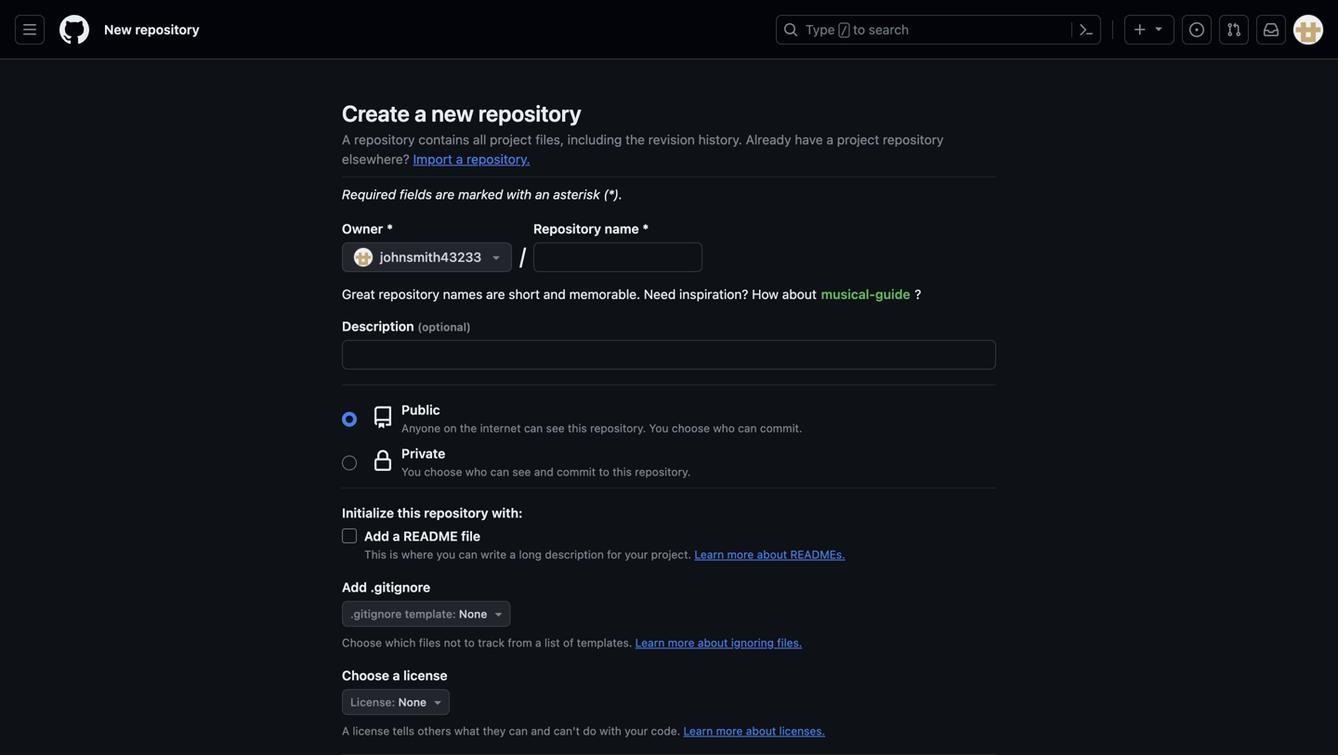 Task type: describe. For each thing, give the bounding box(es) containing it.
readme
[[403, 529, 458, 544]]

a license tells others what they can and can't do with your code. learn more about licenses.
[[342, 725, 825, 738]]

plus image
[[1133, 22, 1148, 37]]

where
[[401, 548, 433, 561]]

this
[[364, 548, 387, 561]]

import a repository.
[[413, 151, 530, 167]]

and inside private you choose who can see and commit to this repository.
[[534, 466, 554, 479]]

track
[[478, 637, 505, 650]]

they
[[483, 725, 506, 738]]

issue opened image
[[1189, 22, 1204, 37]]

who inside public anyone on the internet can see this repository. you choose who can commit.
[[713, 422, 735, 435]]

0 horizontal spatial this
[[397, 506, 421, 521]]

file
[[461, 529, 480, 544]]

command palette image
[[1079, 22, 1094, 37]]

1 vertical spatial none
[[398, 696, 427, 709]]

can inside add a readme file this is where you can write a long description for your project. learn more about readmes.
[[459, 548, 477, 561]]

johnsmith43233 button
[[342, 243, 512, 272]]

about left the ignoring
[[698, 637, 728, 650]]

repository. inside private you choose who can see and commit to this repository.
[[635, 466, 691, 479]]

(*).
[[603, 187, 623, 202]]

add .gitignore
[[342, 580, 430, 595]]

1 vertical spatial more
[[668, 637, 695, 650]]

commit
[[557, 466, 596, 479]]

marked
[[458, 187, 503, 202]]

0 horizontal spatial are
[[436, 187, 455, 202]]

choose inside private you choose who can see and commit to this repository.
[[424, 466, 462, 479]]

this inside public anyone on the internet can see this repository. you choose who can commit.
[[568, 422, 587, 435]]

commit.
[[760, 422, 802, 435]]

a left the "long"
[[510, 548, 516, 561]]

learn more about licenses. link
[[684, 725, 825, 738]]

names
[[443, 287, 483, 302]]

repository inside already have a project repository elsewhere?
[[883, 132, 944, 147]]

0 vertical spatial none
[[459, 608, 487, 621]]

can't
[[554, 725, 580, 738]]

owner
[[342, 221, 383, 237]]

code.
[[651, 725, 680, 738]]

files.
[[777, 637, 802, 650]]

1 horizontal spatial with
[[600, 725, 622, 738]]

you
[[437, 548, 455, 561]]

history.
[[698, 132, 742, 147]]

others
[[418, 725, 451, 738]]

memorable.
[[569, 287, 640, 302]]

2 vertical spatial and
[[531, 725, 550, 738]]

anyone
[[401, 422, 441, 435]]

a for a repository contains all project files, including the revision history.
[[342, 132, 351, 147]]

required
[[342, 187, 396, 202]]

with:
[[492, 506, 523, 521]]

how
[[752, 287, 779, 302]]

asterisk
[[553, 187, 600, 202]]

templates.
[[577, 637, 632, 650]]

choose a license
[[342, 668, 448, 683]]

1 vertical spatial triangle down image
[[491, 607, 506, 622]]

repo image
[[372, 406, 394, 429]]

already have a project repository elsewhere?
[[342, 132, 944, 167]]

license : none
[[350, 696, 427, 709]]

Add a README file checkbox
[[342, 529, 357, 544]]

a repository contains all project files, including the revision history.
[[342, 132, 742, 147]]

on
[[444, 422, 457, 435]]

0 horizontal spatial to
[[464, 637, 475, 650]]

1 vertical spatial license
[[353, 725, 390, 738]]

type
[[806, 22, 835, 37]]

inspiration?
[[679, 287, 748, 302]]

2 * from the left
[[643, 221, 649, 237]]

your inside add a readme file this is where you can write a long description for your project. learn more about readmes.
[[625, 548, 648, 561]]

notifications image
[[1264, 22, 1279, 37]]

which
[[385, 637, 416, 650]]

public anyone on the internet can see this repository. you choose who can commit.
[[401, 402, 802, 435]]

homepage image
[[59, 15, 89, 45]]

2 vertical spatial more
[[716, 725, 743, 738]]

create a new repository
[[342, 100, 581, 126]]

for
[[607, 548, 622, 561]]

repository. inside public anyone on the internet can see this repository. you choose who can commit.
[[590, 422, 646, 435]]

can right they on the bottom of page
[[509, 725, 528, 738]]

project inside already have a project repository elsewhere?
[[837, 132, 879, 147]]

including
[[568, 132, 622, 147]]

licenses.
[[779, 725, 825, 738]]

learn more about readmes. link
[[695, 548, 845, 561]]

see inside private you choose who can see and commit to this repository.
[[512, 466, 531, 479]]

1 vertical spatial .gitignore
[[350, 608, 402, 621]]

Public radio
[[342, 412, 357, 427]]

a up license : none
[[393, 668, 400, 683]]

musical-guide button
[[820, 280, 911, 309]]

1 vertical spatial learn
[[635, 637, 665, 650]]

git pull request image
[[1227, 22, 1242, 37]]

template
[[405, 608, 452, 621]]

elsewhere?
[[342, 151, 410, 167]]

not
[[444, 637, 461, 650]]

what
[[454, 725, 480, 738]]

0 vertical spatial with
[[506, 187, 532, 202]]

to inside private you choose who can see and commit to this repository.
[[599, 466, 609, 479]]

type / to search
[[806, 22, 909, 37]]

add a readme file this is where you can write a long description for your project. learn more about readmes.
[[364, 529, 845, 561]]

fields
[[399, 187, 432, 202]]

1 vertical spatial triangle down image
[[430, 695, 445, 710]]

can inside private you choose who can see and commit to this repository.
[[490, 466, 509, 479]]

this inside private you choose who can see and commit to this repository.
[[613, 466, 632, 479]]



Task type: locate. For each thing, give the bounding box(es) containing it.
project right have on the right of page
[[837, 132, 879, 147]]

lock image
[[372, 450, 394, 472]]

: down choose a license
[[392, 696, 395, 709]]

none up tells
[[398, 696, 427, 709]]

?
[[915, 287, 921, 302]]

repository.
[[467, 151, 530, 167], [590, 422, 646, 435], [635, 466, 691, 479]]

this up commit
[[568, 422, 587, 435]]

1 vertical spatial the
[[460, 422, 477, 435]]

.gitignore template : none
[[350, 608, 487, 621]]

readmes.
[[790, 548, 845, 561]]

private you choose who can see and commit to this repository.
[[401, 446, 691, 479]]

1 vertical spatial a
[[342, 725, 349, 738]]

0 vertical spatial more
[[727, 548, 754, 561]]

are right fields
[[436, 187, 455, 202]]

*
[[387, 221, 393, 237], [643, 221, 649, 237]]

learn
[[695, 548, 724, 561], [635, 637, 665, 650], [684, 725, 713, 738]]

1 vertical spatial you
[[401, 466, 421, 479]]

license down the files
[[403, 668, 448, 683]]

new repository
[[104, 22, 200, 37]]

2 choose from the top
[[342, 668, 389, 683]]

your
[[625, 548, 648, 561], [625, 725, 648, 738]]

1 vertical spatial /
[[520, 243, 526, 269]]

2 vertical spatial learn
[[684, 725, 713, 738]]

1 your from the top
[[625, 548, 648, 561]]

to left search
[[853, 22, 865, 37]]

0 vertical spatial see
[[546, 422, 565, 435]]

to
[[853, 22, 865, 37], [599, 466, 609, 479], [464, 637, 475, 650]]

2 vertical spatial this
[[397, 506, 421, 521]]

new
[[104, 22, 132, 37]]

the left revision
[[625, 132, 645, 147]]

0 vertical spatial license
[[403, 668, 448, 683]]

see inside public anyone on the internet can see this repository. you choose who can commit.
[[546, 422, 565, 435]]

1 horizontal spatial see
[[546, 422, 565, 435]]

learn right templates.
[[635, 637, 665, 650]]

is
[[390, 548, 398, 561]]

choose for choose a license
[[342, 668, 389, 683]]

repository
[[534, 221, 601, 237]]

1 vertical spatial are
[[486, 287, 505, 302]]

none up track
[[459, 608, 487, 621]]

description
[[342, 319, 414, 334]]

initialize this repository with:
[[342, 506, 523, 521]]

new
[[431, 100, 474, 126]]

you
[[649, 422, 669, 435], [401, 466, 421, 479]]

1 horizontal spatial triangle down image
[[1151, 21, 1166, 36]]

you inside public anyone on the internet can see this repository. you choose who can commit.
[[649, 422, 669, 435]]

1 project from the left
[[490, 132, 532, 147]]

the
[[625, 132, 645, 147], [460, 422, 477, 435]]

and right short
[[543, 287, 566, 302]]

1 vertical spatial add
[[342, 580, 367, 595]]

2 vertical spatial repository.
[[635, 466, 691, 479]]

with
[[506, 187, 532, 202], [600, 725, 622, 738]]

none
[[459, 608, 487, 621], [398, 696, 427, 709]]

create
[[342, 100, 410, 126]]

guide
[[875, 287, 910, 302]]

a down contains
[[456, 151, 463, 167]]

repository. down all
[[467, 151, 530, 167]]

1 vertical spatial to
[[599, 466, 609, 479]]

repository. up commit
[[590, 422, 646, 435]]

see
[[546, 422, 565, 435], [512, 466, 531, 479]]

are left short
[[486, 287, 505, 302]]

repository name *
[[534, 221, 649, 237]]

project right all
[[490, 132, 532, 147]]

can up with:
[[490, 466, 509, 479]]

see up with:
[[512, 466, 531, 479]]

0 horizontal spatial triangle down image
[[430, 695, 445, 710]]

required fields are marked with an asterisk (*).
[[342, 187, 623, 202]]

0 vertical spatial to
[[853, 22, 865, 37]]

1 vertical spatial :
[[392, 696, 395, 709]]

.gitignore down add .gitignore
[[350, 608, 402, 621]]

1 horizontal spatial choose
[[672, 422, 710, 435]]

0 vertical spatial this
[[568, 422, 587, 435]]

ignoring
[[731, 637, 774, 650]]

already
[[746, 132, 791, 147]]

triangle down image up "others"
[[430, 695, 445, 710]]

contains
[[418, 132, 469, 147]]

to right commit
[[599, 466, 609, 479]]

2 horizontal spatial to
[[853, 22, 865, 37]]

1 vertical spatial choose
[[424, 466, 462, 479]]

1 vertical spatial who
[[465, 466, 487, 479]]

private
[[401, 446, 445, 461]]

revision
[[648, 132, 695, 147]]

None text field
[[343, 341, 995, 369]]

a inside already have a project repository elsewhere?
[[827, 132, 834, 147]]

choose inside public anyone on the internet can see this repository. you choose who can commit.
[[672, 422, 710, 435]]

0 horizontal spatial *
[[387, 221, 393, 237]]

0 horizontal spatial none
[[398, 696, 427, 709]]

choose
[[342, 637, 382, 650], [342, 668, 389, 683]]

2 vertical spatial to
[[464, 637, 475, 650]]

short
[[509, 287, 540, 302]]

1 vertical spatial choose
[[342, 668, 389, 683]]

1 a from the top
[[342, 132, 351, 147]]

* right name
[[643, 221, 649, 237]]

add inside add a readme file this is where you can write a long description for your project. learn more about readmes.
[[364, 529, 389, 544]]

(optional)
[[417, 321, 471, 334]]

0 vertical spatial /
[[841, 24, 847, 37]]

0 horizontal spatial choose
[[424, 466, 462, 479]]

learn inside add a readme file this is where you can write a long description for your project. learn more about readmes.
[[695, 548, 724, 561]]

a right have on the right of page
[[827, 132, 834, 147]]

0 horizontal spatial project
[[490, 132, 532, 147]]

can right internet
[[524, 422, 543, 435]]

choose for choose which files not to track from a list of templates. learn more about ignoring files.
[[342, 637, 382, 650]]

0 horizontal spatial see
[[512, 466, 531, 479]]

description (optional)
[[342, 319, 471, 334]]

0 vertical spatial .gitignore
[[370, 580, 430, 595]]

see up private you choose who can see and commit to this repository.
[[546, 422, 565, 435]]

of
[[563, 637, 574, 650]]

public
[[401, 402, 440, 418]]

musical-
[[821, 287, 875, 302]]

1 horizontal spatial the
[[625, 132, 645, 147]]

1 horizontal spatial to
[[599, 466, 609, 479]]

a up elsewhere? at the left of page
[[342, 132, 351, 147]]

your right for
[[625, 548, 648, 561]]

2 your from the top
[[625, 725, 648, 738]]

johnsmith43233
[[380, 250, 482, 265]]

a for a license tells others what they can and can't do with your code. learn more about licenses.
[[342, 725, 349, 738]]

a left list
[[535, 637, 541, 650]]

0 vertical spatial choose
[[672, 422, 710, 435]]

this
[[568, 422, 587, 435], [613, 466, 632, 479], [397, 506, 421, 521]]

can left commit.
[[738, 422, 757, 435]]

a left the new
[[414, 100, 427, 126]]

1 horizontal spatial you
[[649, 422, 669, 435]]

import
[[413, 151, 453, 167]]

1 vertical spatial repository.
[[590, 422, 646, 435]]

choose which files not to track from a list of templates. learn more about ignoring files.
[[342, 637, 802, 650]]

.gitignore
[[370, 580, 430, 595], [350, 608, 402, 621]]

need
[[644, 287, 676, 302]]

1 horizontal spatial this
[[568, 422, 587, 435]]

triangle down image up track
[[491, 607, 506, 622]]

1 vertical spatial see
[[512, 466, 531, 479]]

owner *
[[342, 221, 393, 237]]

have
[[795, 132, 823, 147]]

0 vertical spatial choose
[[342, 637, 382, 650]]

from
[[508, 637, 532, 650]]

1 horizontal spatial /
[[841, 24, 847, 37]]

1 vertical spatial with
[[600, 725, 622, 738]]

2 horizontal spatial this
[[613, 466, 632, 479]]

0 vertical spatial triangle down image
[[1151, 21, 1166, 36]]

0 vertical spatial who
[[713, 422, 735, 435]]

the inside public anyone on the internet can see this repository. you choose who can commit.
[[460, 422, 477, 435]]

all
[[473, 132, 486, 147]]

0 vertical spatial repository.
[[467, 151, 530, 167]]

with right the do
[[600, 725, 622, 738]]

project.
[[651, 548, 691, 561]]

triangle down image
[[1151, 21, 1166, 36], [430, 695, 445, 710]]

1 horizontal spatial are
[[486, 287, 505, 302]]

0 vertical spatial a
[[342, 132, 351, 147]]

files,
[[536, 132, 564, 147]]

description
[[545, 548, 604, 561]]

a up is
[[393, 529, 400, 544]]

0 vertical spatial you
[[649, 422, 669, 435]]

triangle down image down required fields are marked with an asterisk (*).
[[489, 250, 504, 265]]

add for add .gitignore
[[342, 580, 367, 595]]

0 vertical spatial :
[[452, 608, 456, 621]]

learn right code.
[[684, 725, 713, 738]]

triangle down image inside johnsmith43233 popup button
[[489, 250, 504, 265]]

repository. down public anyone on the internet can see this repository. you choose who can commit.
[[635, 466, 691, 479]]

0 horizontal spatial license
[[353, 725, 390, 738]]

great repository names are short and memorable. need inspiration? how about musical-guide ?
[[342, 287, 921, 302]]

this right commit
[[613, 466, 632, 479]]

0 vertical spatial triangle down image
[[489, 250, 504, 265]]

learn more about ignoring files. link
[[635, 637, 802, 650]]

choose
[[672, 422, 710, 435], [424, 466, 462, 479]]

0 horizontal spatial :
[[392, 696, 395, 709]]

more left the ignoring
[[668, 637, 695, 650]]

and left commit
[[534, 466, 554, 479]]

1 choose from the top
[[342, 637, 382, 650]]

triangle down image right plus image
[[1151, 21, 1166, 36]]

and left 'can't'
[[531, 725, 550, 738]]

project
[[490, 132, 532, 147], [837, 132, 879, 147]]

list
[[545, 637, 560, 650]]

write
[[481, 548, 507, 561]]

who down internet
[[465, 466, 487, 479]]

name
[[605, 221, 639, 237]]

1 horizontal spatial who
[[713, 422, 735, 435]]

choose left which at the bottom
[[342, 637, 382, 650]]

an
[[535, 187, 550, 202]]

choose up license
[[342, 668, 389, 683]]

add up this at left bottom
[[364, 529, 389, 544]]

about
[[782, 287, 817, 302], [757, 548, 787, 561], [698, 637, 728, 650], [746, 725, 776, 738]]

2 a from the top
[[342, 725, 349, 738]]

: up not
[[452, 608, 456, 621]]

about left readmes.
[[757, 548, 787, 561]]

who inside private you choose who can see and commit to this repository.
[[465, 466, 487, 479]]

more inside add a readme file this is where you can write a long description for your project. learn more about readmes.
[[727, 548, 754, 561]]

license down license
[[353, 725, 390, 738]]

0 vertical spatial learn
[[695, 548, 724, 561]]

0 vertical spatial are
[[436, 187, 455, 202]]

0 horizontal spatial who
[[465, 466, 487, 479]]

0 vertical spatial your
[[625, 548, 648, 561]]

Private radio
[[342, 456, 357, 471]]

more right project.
[[727, 548, 754, 561]]

great
[[342, 287, 375, 302]]

to right not
[[464, 637, 475, 650]]

/ inside type / to search
[[841, 24, 847, 37]]

more
[[727, 548, 754, 561], [668, 637, 695, 650], [716, 725, 743, 738]]

about inside add a readme file this is where you can write a long description for your project. learn more about readmes.
[[757, 548, 787, 561]]

0 horizontal spatial with
[[506, 187, 532, 202]]

1 * from the left
[[387, 221, 393, 237]]

long
[[519, 548, 542, 561]]

2 project from the left
[[837, 132, 879, 147]]

triangle down image
[[489, 250, 504, 265], [491, 607, 506, 622]]

1 vertical spatial your
[[625, 725, 648, 738]]

0 horizontal spatial the
[[460, 422, 477, 435]]

0 horizontal spatial you
[[401, 466, 421, 479]]

1 horizontal spatial *
[[643, 221, 649, 237]]

* right 'owner'
[[387, 221, 393, 237]]

the right on
[[460, 422, 477, 435]]

more right code.
[[716, 725, 743, 738]]

with left 'an'
[[506, 187, 532, 202]]

license
[[350, 696, 392, 709]]

add for add a readme file this is where you can write a long description for your project. learn more about readmes.
[[364, 529, 389, 544]]

/
[[841, 24, 847, 37], [520, 243, 526, 269]]

files
[[419, 637, 441, 650]]

and
[[543, 287, 566, 302], [534, 466, 554, 479], [531, 725, 550, 738]]

choose left commit.
[[672, 422, 710, 435]]

internet
[[480, 422, 521, 435]]

import a repository. link
[[413, 151, 530, 167]]

are
[[436, 187, 455, 202], [486, 287, 505, 302]]

your left code.
[[625, 725, 648, 738]]

0 horizontal spatial /
[[520, 243, 526, 269]]

.gitignore up .gitignore template : none
[[370, 580, 430, 595]]

this up readme on the bottom left of the page
[[397, 506, 421, 521]]

1 horizontal spatial :
[[452, 608, 456, 621]]

0 vertical spatial the
[[625, 132, 645, 147]]

/ up short
[[520, 243, 526, 269]]

can down file
[[459, 548, 477, 561]]

add down this at left bottom
[[342, 580, 367, 595]]

learn right project.
[[695, 548, 724, 561]]

0 vertical spatial add
[[364, 529, 389, 544]]

/ right type
[[841, 24, 847, 37]]

about right how
[[782, 287, 817, 302]]

who left commit.
[[713, 422, 735, 435]]

search
[[869, 22, 909, 37]]

1 horizontal spatial project
[[837, 132, 879, 147]]

about left licenses.
[[746, 725, 776, 738]]

1 vertical spatial and
[[534, 466, 554, 479]]

license
[[403, 668, 448, 683], [353, 725, 390, 738]]

a left tells
[[342, 725, 349, 738]]

choose down 'private' on the left bottom of the page
[[424, 466, 462, 479]]

0 vertical spatial and
[[543, 287, 566, 302]]

Repository text field
[[534, 243, 702, 271]]

1 horizontal spatial none
[[459, 608, 487, 621]]

do
[[583, 725, 596, 738]]

1 vertical spatial this
[[613, 466, 632, 479]]

1 horizontal spatial license
[[403, 668, 448, 683]]

initialize
[[342, 506, 394, 521]]

you inside private you choose who can see and commit to this repository.
[[401, 466, 421, 479]]



Task type: vqa. For each thing, say whether or not it's contained in the screenshot.
Notifications image
yes



